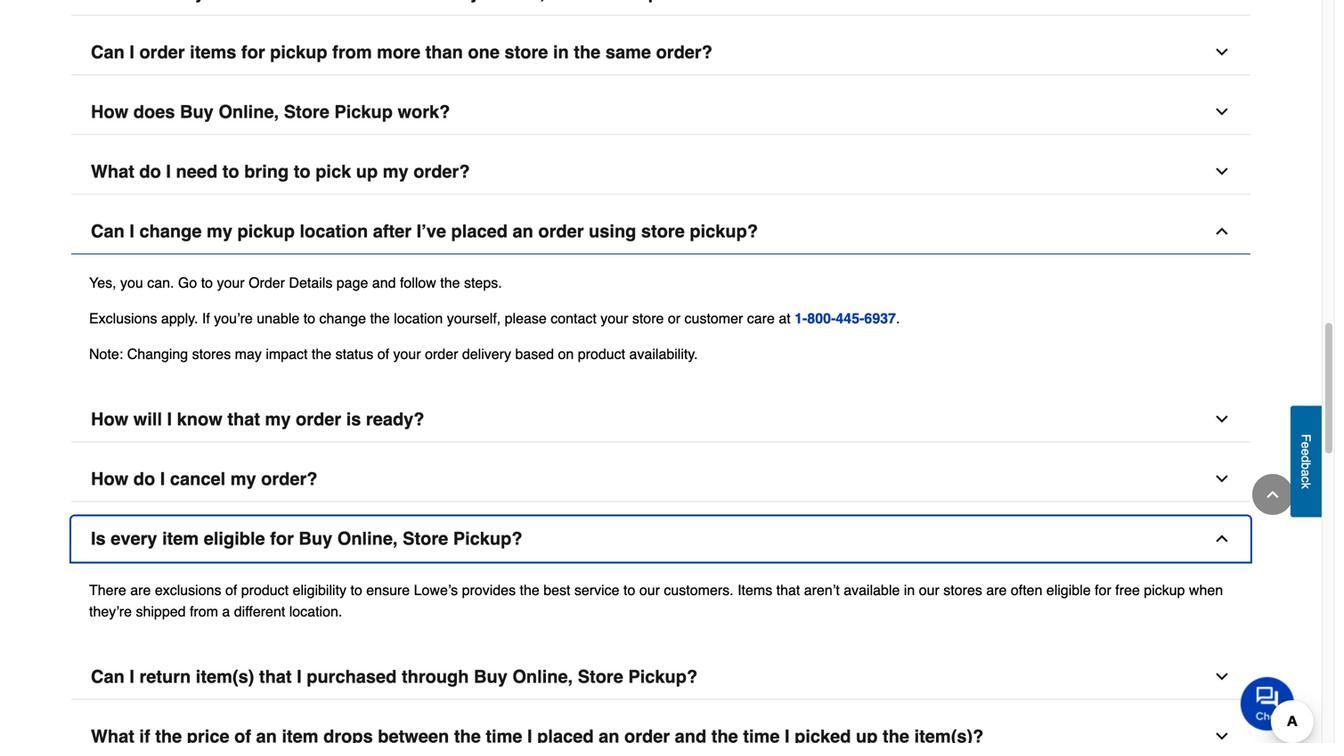 Task type: vqa. For each thing, say whether or not it's contained in the screenshot.
first "Now"
no



Task type: locate. For each thing, give the bounding box(es) containing it.
can inside can i change my pickup location after i've placed an order using store pickup? button
[[91, 221, 125, 241]]

0 vertical spatial a
[[1299, 469, 1314, 476]]

chevron down image inside how do i cancel my order? button
[[1213, 470, 1231, 488]]

0 horizontal spatial are
[[130, 582, 151, 598]]

can for can i change my pickup location after i've placed an order using store pickup?
[[91, 221, 125, 241]]

1 horizontal spatial order?
[[414, 161, 470, 182]]

in left "same"
[[553, 42, 569, 62]]

1 vertical spatial in
[[904, 582, 915, 598]]

1 vertical spatial can
[[91, 221, 125, 241]]

are up shipped
[[130, 582, 151, 598]]

the
[[574, 42, 601, 62], [440, 274, 460, 291], [370, 310, 390, 327], [312, 346, 332, 362], [520, 582, 540, 598]]

0 horizontal spatial buy
[[180, 102, 214, 122]]

1 vertical spatial a
[[222, 603, 230, 620]]

0 vertical spatial of
[[377, 346, 389, 362]]

pick
[[316, 161, 351, 182]]

location.
[[289, 603, 342, 620]]

order
[[139, 42, 185, 62], [538, 221, 584, 241], [425, 346, 458, 362], [296, 409, 341, 429]]

1 horizontal spatial store
[[403, 528, 448, 549]]

a left the different
[[222, 603, 230, 620]]

can i change my pickup location after i've placed an order using store pickup? button
[[71, 209, 1251, 254]]

e up d
[[1299, 442, 1314, 448]]

for up the eligibility
[[270, 528, 294, 549]]

0 horizontal spatial location
[[300, 221, 368, 241]]

ready?
[[366, 409, 425, 429]]

1 vertical spatial online,
[[337, 528, 398, 549]]

2 how from the top
[[91, 409, 128, 429]]

store left or
[[632, 310, 664, 327]]

0 vertical spatial product
[[578, 346, 626, 362]]

1 horizontal spatial product
[[578, 346, 626, 362]]

chevron up image
[[1213, 222, 1231, 240], [1213, 530, 1231, 548]]

for
[[241, 42, 265, 62], [270, 528, 294, 549], [1095, 582, 1112, 598]]

are left often
[[987, 582, 1007, 598]]

what do i need to bring to pick up my order?
[[91, 161, 470, 182]]

stores
[[192, 346, 231, 362], [944, 582, 983, 598]]

3 can from the top
[[91, 666, 125, 687]]

2 vertical spatial for
[[1095, 582, 1112, 598]]

1 horizontal spatial are
[[987, 582, 1007, 598]]

0 horizontal spatial of
[[225, 582, 237, 598]]

in right available
[[904, 582, 915, 598]]

to
[[223, 161, 239, 182], [294, 161, 311, 182], [201, 274, 213, 291], [304, 310, 315, 327], [351, 582, 362, 598], [624, 582, 636, 598]]

2 vertical spatial your
[[393, 346, 421, 362]]

buy up the eligibility
[[299, 528, 333, 549]]

pickup up order
[[237, 221, 295, 241]]

1 vertical spatial chevron up image
[[1213, 530, 1231, 548]]

online, down best
[[513, 666, 573, 687]]

to right need
[[223, 161, 239, 182]]

of right status
[[377, 346, 389, 362]]

a
[[1299, 469, 1314, 476], [222, 603, 230, 620]]

1 horizontal spatial pickup?
[[628, 666, 698, 687]]

1 vertical spatial that
[[777, 582, 800, 598]]

2 vertical spatial pickup
[[1144, 582, 1185, 598]]

stores left often
[[944, 582, 983, 598]]

from inside there are exclusions of product eligibility to ensure lowe's provides the best service to our customers. items that aren't available in our stores are often eligible for free pickup when they're shipped from a different location.
[[190, 603, 218, 620]]

chevron down image for buy
[[1213, 668, 1231, 686]]

chevron down image inside can i return item(s) that i purchased through buy online, store pickup? button
[[1213, 668, 1231, 686]]

chevron down image inside what do i need to bring to pick up my order? button
[[1213, 163, 1231, 180]]

my right up
[[383, 161, 409, 182]]

store up the lowe's
[[403, 528, 448, 549]]

how up is
[[91, 469, 128, 489]]

1 horizontal spatial of
[[377, 346, 389, 362]]

0 vertical spatial for
[[241, 42, 265, 62]]

to left ensure
[[351, 582, 362, 598]]

are
[[130, 582, 151, 598], [987, 582, 1007, 598]]

0 horizontal spatial your
[[217, 274, 245, 291]]

i up does at top left
[[129, 42, 134, 62]]

pickup right "free"
[[1144, 582, 1185, 598]]

you're
[[214, 310, 253, 327]]

my right cancel
[[230, 469, 256, 489]]

f e e d b a c k button
[[1291, 406, 1322, 517]]

my down the impact
[[265, 409, 291, 429]]

i right will on the bottom left of page
[[167, 409, 172, 429]]

1 horizontal spatial your
[[393, 346, 421, 362]]

1 horizontal spatial for
[[270, 528, 294, 549]]

may
[[235, 346, 262, 362]]

my inside how will i know that my order is ready? button
[[265, 409, 291, 429]]

yourself,
[[447, 310, 501, 327]]

pickup? down there are exclusions of product eligibility to ensure lowe's provides the best service to our customers. items that aren't available in our stores are often eligible for free pickup when they're shipped from a different location.
[[628, 666, 698, 687]]

chevron down image
[[1213, 103, 1231, 121], [1213, 163, 1231, 180], [1213, 410, 1231, 428], [1213, 668, 1231, 686]]

store
[[505, 42, 548, 62], [641, 221, 685, 241], [632, 310, 664, 327]]

store inside can i change my pickup location after i've placed an order using store pickup? button
[[641, 221, 685, 241]]

how does buy online, store pickup work?
[[91, 102, 450, 122]]

0 horizontal spatial in
[[553, 42, 569, 62]]

1 e from the top
[[1299, 442, 1314, 448]]

based
[[515, 346, 554, 362]]

your right status
[[393, 346, 421, 362]]

location up page
[[300, 221, 368, 241]]

1 how from the top
[[91, 102, 128, 122]]

1 vertical spatial eligible
[[1047, 582, 1091, 598]]

your up you're
[[217, 274, 245, 291]]

is
[[346, 409, 361, 429]]

items
[[738, 582, 773, 598]]

store right one
[[505, 42, 548, 62]]

pickup? up 'provides'
[[453, 528, 523, 549]]

0 horizontal spatial pickup?
[[453, 528, 523, 549]]

often
[[1011, 582, 1043, 598]]

order? up i've on the top of the page
[[414, 161, 470, 182]]

order? right "same"
[[656, 42, 713, 62]]

free
[[1116, 582, 1140, 598]]

from down the exclusions
[[190, 603, 218, 620]]

that right item(s)
[[259, 666, 292, 687]]

eligible right often
[[1047, 582, 1091, 598]]

0 vertical spatial from
[[332, 42, 372, 62]]

1 vertical spatial pickup
[[237, 221, 295, 241]]

800-
[[808, 310, 836, 327]]

0 vertical spatial online,
[[219, 102, 279, 122]]

1 our from the left
[[640, 582, 660, 598]]

ensure
[[366, 582, 410, 598]]

1 horizontal spatial a
[[1299, 469, 1314, 476]]

care
[[747, 310, 775, 327]]

status
[[336, 346, 374, 362]]

buy right does at top left
[[180, 102, 214, 122]]

chevron up image inside is every item eligible for buy online, store pickup? button
[[1213, 530, 1231, 548]]

buy right through at the bottom left of the page
[[474, 666, 508, 687]]

store right using
[[641, 221, 685, 241]]

1 vertical spatial from
[[190, 603, 218, 620]]

that inside there are exclusions of product eligibility to ensure lowe's provides the best service to our customers. items that aren't available in our stores are often eligible for free pickup when they're shipped from a different location.
[[777, 582, 800, 598]]

1 horizontal spatial in
[[904, 582, 915, 598]]

eligible inside there are exclusions of product eligibility to ensure lowe's provides the best service to our customers. items that aren't available in our stores are often eligible for free pickup when they're shipped from a different location.
[[1047, 582, 1091, 598]]

do left cancel
[[133, 469, 155, 489]]

i up you on the left
[[129, 221, 134, 241]]

items
[[190, 42, 236, 62]]

0 vertical spatial pickup
[[270, 42, 328, 62]]

store
[[284, 102, 329, 122], [403, 528, 448, 549], [578, 666, 624, 687]]

an
[[513, 221, 533, 241]]

0 horizontal spatial store
[[284, 102, 329, 122]]

2 chevron down image from the top
[[1213, 163, 1231, 180]]

the left "same"
[[574, 42, 601, 62]]

that right items at the bottom right
[[777, 582, 800, 598]]

1 vertical spatial location
[[394, 310, 443, 327]]

1 vertical spatial for
[[270, 528, 294, 549]]

0 horizontal spatial for
[[241, 42, 265, 62]]

2 vertical spatial chevron down image
[[1213, 727, 1231, 743]]

0 horizontal spatial eligible
[[204, 528, 265, 549]]

2 vertical spatial that
[[259, 666, 292, 687]]

chevron down image for can i order items for pickup from more than one store in the same order?
[[1213, 43, 1231, 61]]

how left will on the bottom left of page
[[91, 409, 128, 429]]

product up the different
[[241, 582, 289, 598]]

pickup up how does buy online, store pickup work?
[[270, 42, 328, 62]]

0 vertical spatial your
[[217, 274, 245, 291]]

stores inside there are exclusions of product eligibility to ensure lowe's provides the best service to our customers. items that aren't available in our stores are often eligible for free pickup when they're shipped from a different location.
[[944, 582, 983, 598]]

chevron down image inside how will i know that my order is ready? button
[[1213, 410, 1231, 428]]

2 horizontal spatial store
[[578, 666, 624, 687]]

0 horizontal spatial a
[[222, 603, 230, 620]]

i left need
[[166, 161, 171, 182]]

product
[[578, 346, 626, 362], [241, 582, 289, 598]]

how
[[91, 102, 128, 122], [91, 409, 128, 429], [91, 469, 128, 489]]

2 vertical spatial how
[[91, 469, 128, 489]]

pickup inside can i order items for pickup from more than one store in the same order? button
[[270, 42, 328, 62]]

1 chevron down image from the top
[[1213, 43, 1231, 61]]

store left pickup
[[284, 102, 329, 122]]

that
[[227, 409, 260, 429], [777, 582, 800, 598], [259, 666, 292, 687]]

in inside can i order items for pickup from more than one store in the same order? button
[[553, 42, 569, 62]]

availability.
[[629, 346, 698, 362]]

customer
[[685, 310, 743, 327]]

1 horizontal spatial location
[[394, 310, 443, 327]]

0 vertical spatial do
[[139, 161, 161, 182]]

can
[[91, 42, 125, 62], [91, 221, 125, 241], [91, 666, 125, 687]]

1 chevron up image from the top
[[1213, 222, 1231, 240]]

1 vertical spatial do
[[133, 469, 155, 489]]

0 horizontal spatial stores
[[192, 346, 231, 362]]

2 vertical spatial can
[[91, 666, 125, 687]]

of
[[377, 346, 389, 362], [225, 582, 237, 598]]

after
[[373, 221, 412, 241]]

4 chevron down image from the top
[[1213, 668, 1231, 686]]

changing
[[127, 346, 188, 362]]

my inside can i change my pickup location after i've placed an order using store pickup? button
[[207, 221, 232, 241]]

3 chevron down image from the top
[[1213, 410, 1231, 428]]

product inside there are exclusions of product eligibility to ensure lowe's provides the best service to our customers. items that aren't available in our stores are often eligible for free pickup when they're shipped from a different location.
[[241, 582, 289, 598]]

0 vertical spatial eligible
[[204, 528, 265, 549]]

can inside can i order items for pickup from more than one store in the same order? button
[[91, 42, 125, 62]]

0 vertical spatial that
[[227, 409, 260, 429]]

0 vertical spatial location
[[300, 221, 368, 241]]

change down page
[[319, 310, 366, 327]]

2 vertical spatial online,
[[513, 666, 573, 687]]

i
[[129, 42, 134, 62], [166, 161, 171, 182], [129, 221, 134, 241], [167, 409, 172, 429], [160, 469, 165, 489], [129, 666, 134, 687], [297, 666, 302, 687]]

location inside button
[[300, 221, 368, 241]]

1 vertical spatial order?
[[414, 161, 470, 182]]

do inside button
[[133, 469, 155, 489]]

0 vertical spatial pickup?
[[453, 528, 523, 549]]

1 vertical spatial change
[[319, 310, 366, 327]]

our
[[640, 582, 660, 598], [919, 582, 940, 598]]

that right know
[[227, 409, 260, 429]]

0 vertical spatial order?
[[656, 42, 713, 62]]

online, up bring
[[219, 102, 279, 122]]

my inside how do i cancel my order? button
[[230, 469, 256, 489]]

note:
[[89, 346, 123, 362]]

provides
[[462, 582, 516, 598]]

change up can.
[[139, 221, 202, 241]]

my down need
[[207, 221, 232, 241]]

a up k on the bottom of the page
[[1299, 469, 1314, 476]]

0 vertical spatial store
[[505, 42, 548, 62]]

e up b
[[1299, 448, 1314, 455]]

customers.
[[664, 582, 734, 598]]

exclusions apply. if you're unable to change the location yourself, please contact your store or customer care at 1-800-445-6937 .
[[89, 310, 900, 327]]

your right contact
[[601, 310, 628, 327]]

change inside button
[[139, 221, 202, 241]]

stores down if
[[192, 346, 231, 362]]

eligible right item
[[204, 528, 265, 549]]

2 chevron up image from the top
[[1213, 530, 1231, 548]]

do inside button
[[139, 161, 161, 182]]

1 vertical spatial pickup?
[[628, 666, 698, 687]]

0 vertical spatial how
[[91, 102, 128, 122]]

pickup?
[[453, 528, 523, 549], [628, 666, 698, 687]]

my
[[383, 161, 409, 182], [207, 221, 232, 241], [265, 409, 291, 429], [230, 469, 256, 489]]

contact
[[551, 310, 597, 327]]

for left "free"
[[1095, 582, 1112, 598]]

0 vertical spatial change
[[139, 221, 202, 241]]

chevron down image
[[1213, 43, 1231, 61], [1213, 470, 1231, 488], [1213, 727, 1231, 743]]

store down service
[[578, 666, 624, 687]]

1 chevron down image from the top
[[1213, 103, 1231, 121]]

1 vertical spatial chevron down image
[[1213, 470, 1231, 488]]

1 horizontal spatial stores
[[944, 582, 983, 598]]

location
[[300, 221, 368, 241], [394, 310, 443, 327]]

3 how from the top
[[91, 469, 128, 489]]

our left customers.
[[640, 582, 660, 598]]

1 vertical spatial of
[[225, 582, 237, 598]]

steps.
[[464, 274, 502, 291]]

2 horizontal spatial online,
[[513, 666, 573, 687]]

our right available
[[919, 582, 940, 598]]

1 vertical spatial stores
[[944, 582, 983, 598]]

2 horizontal spatial for
[[1095, 582, 1112, 598]]

how for how do i cancel my order?
[[91, 469, 128, 489]]

1 vertical spatial store
[[641, 221, 685, 241]]

0 horizontal spatial our
[[640, 582, 660, 598]]

store inside can i order items for pickup from more than one store in the same order? button
[[505, 42, 548, 62]]

0 vertical spatial in
[[553, 42, 569, 62]]

chevron up image inside can i change my pickup location after i've placed an order using store pickup? button
[[1213, 222, 1231, 240]]

0 horizontal spatial change
[[139, 221, 202, 241]]

is every item eligible for buy online, store pickup?
[[91, 528, 523, 549]]

know
[[177, 409, 223, 429]]

0 horizontal spatial order?
[[261, 469, 318, 489]]

1 horizontal spatial our
[[919, 582, 940, 598]]

order
[[249, 274, 285, 291]]

the inside button
[[574, 42, 601, 62]]

c
[[1299, 476, 1314, 482]]

0 vertical spatial chevron up image
[[1213, 222, 1231, 240]]

buy
[[180, 102, 214, 122], [299, 528, 333, 549], [474, 666, 508, 687]]

0 horizontal spatial product
[[241, 582, 289, 598]]

0 vertical spatial stores
[[192, 346, 231, 362]]

chevron down image inside can i order items for pickup from more than one store in the same order? button
[[1213, 43, 1231, 61]]

product right on
[[578, 346, 626, 362]]

1 vertical spatial product
[[241, 582, 289, 598]]

do
[[139, 161, 161, 182], [133, 469, 155, 489]]

pickup
[[334, 102, 393, 122]]

0 vertical spatial can
[[91, 42, 125, 62]]

1 horizontal spatial buy
[[299, 528, 333, 549]]

how will i know that my order is ready? button
[[71, 397, 1251, 442]]

for inside there are exclusions of product eligibility to ensure lowe's provides the best service to our customers. items that aren't available in our stores are often eligible for free pickup when they're shipped from a different location.
[[1095, 582, 1112, 598]]

chevron down image inside how does buy online, store pickup work? button
[[1213, 103, 1231, 121]]

from left more
[[332, 42, 372, 62]]

is every item eligible for buy online, store pickup? button
[[71, 516, 1251, 562]]

your
[[217, 274, 245, 291], [601, 310, 628, 327], [393, 346, 421, 362]]

1 can from the top
[[91, 42, 125, 62]]

what do i need to bring to pick up my order? button
[[71, 149, 1251, 195]]

order? up is every item eligible for buy online, store pickup?
[[261, 469, 318, 489]]

0 horizontal spatial from
[[190, 603, 218, 620]]

go
[[178, 274, 197, 291]]

how left does at top left
[[91, 102, 128, 122]]

pickup?
[[690, 221, 758, 241]]

location down the follow
[[394, 310, 443, 327]]

for right 'items'
[[241, 42, 265, 62]]

online, up ensure
[[337, 528, 398, 549]]

2 are from the left
[[987, 582, 1007, 598]]

can inside can i return item(s) that i purchased through buy online, store pickup? button
[[91, 666, 125, 687]]

and
[[372, 274, 396, 291]]

how for how does buy online, store pickup work?
[[91, 102, 128, 122]]

1-
[[795, 310, 808, 327]]

b
[[1299, 462, 1314, 469]]

service
[[575, 582, 620, 598]]

2 chevron down image from the top
[[1213, 470, 1231, 488]]

do right what
[[139, 161, 161, 182]]

shipped
[[136, 603, 186, 620]]

how will i know that my order is ready?
[[91, 409, 425, 429]]

can for can i order items for pickup from more than one store in the same order?
[[91, 42, 125, 62]]

1 horizontal spatial eligible
[[1047, 582, 1091, 598]]

f
[[1299, 434, 1314, 442]]

2 can from the top
[[91, 221, 125, 241]]

1 vertical spatial your
[[601, 310, 628, 327]]

chevron up image for is every item eligible for buy online, store pickup?
[[1213, 530, 1231, 548]]

of up the different
[[225, 582, 237, 598]]

the left best
[[520, 582, 540, 598]]

the down and
[[370, 310, 390, 327]]

0 vertical spatial chevron down image
[[1213, 43, 1231, 61]]

e
[[1299, 442, 1314, 448], [1299, 448, 1314, 455]]

scroll to top element
[[1253, 474, 1294, 515]]

1 horizontal spatial online,
[[337, 528, 398, 549]]

in inside there are exclusions of product eligibility to ensure lowe's provides the best service to our customers. items that aren't available in our stores are often eligible for free pickup when they're shipped from a different location.
[[904, 582, 915, 598]]

i left the purchased
[[297, 666, 302, 687]]

1 horizontal spatial from
[[332, 42, 372, 62]]

best
[[544, 582, 571, 598]]



Task type: describe. For each thing, give the bounding box(es) containing it.
there
[[89, 582, 126, 598]]

chevron up image for can i change my pickup location after i've placed an order using store pickup?
[[1213, 222, 1231, 240]]

eligible inside is every item eligible for buy online, store pickup? button
[[204, 528, 265, 549]]

order left is
[[296, 409, 341, 429]]

aren't
[[804, 582, 840, 598]]

eligibility
[[293, 582, 347, 598]]

more
[[377, 42, 421, 62]]

exclusions
[[155, 582, 221, 598]]

for for buy
[[270, 528, 294, 549]]

can i change my pickup location after i've placed an order using store pickup?
[[91, 221, 758, 241]]

2 our from the left
[[919, 582, 940, 598]]

exclusions
[[89, 310, 157, 327]]

up
[[356, 161, 378, 182]]

3 chevron down image from the top
[[1213, 727, 1231, 743]]

1 are from the left
[[130, 582, 151, 598]]

i inside button
[[166, 161, 171, 182]]

purchased
[[307, 666, 397, 687]]

1 vertical spatial buy
[[299, 528, 333, 549]]

for for pickup
[[241, 42, 265, 62]]

order left 'items'
[[139, 42, 185, 62]]

chevron down image for up
[[1213, 163, 1231, 180]]

chevron down image for ready?
[[1213, 410, 1231, 428]]

one
[[468, 42, 500, 62]]

the left status
[[312, 346, 332, 362]]

need
[[176, 161, 218, 182]]

can i return item(s) that i purchased through buy online, store pickup?
[[91, 666, 698, 687]]

.
[[896, 310, 900, 327]]

on
[[558, 346, 574, 362]]

using
[[589, 221, 636, 241]]

the right the follow
[[440, 274, 460, 291]]

the inside there are exclusions of product eligibility to ensure lowe's provides the best service to our customers. items that aren't available in our stores are often eligible for free pickup when they're shipped from a different location.
[[520, 582, 540, 598]]

through
[[402, 666, 469, 687]]

2 e from the top
[[1299, 448, 1314, 455]]

can for can i return item(s) that i purchased through buy online, store pickup?
[[91, 666, 125, 687]]

work?
[[398, 102, 450, 122]]

2 vertical spatial store
[[632, 310, 664, 327]]

do for what
[[139, 161, 161, 182]]

different
[[234, 603, 285, 620]]

order? inside button
[[414, 161, 470, 182]]

chevron down image for how do i cancel my order?
[[1213, 470, 1231, 488]]

chevron up image
[[1264, 486, 1282, 503]]

k
[[1299, 482, 1314, 489]]

details
[[289, 274, 333, 291]]

how for how will i know that my order is ready?
[[91, 409, 128, 429]]

0 vertical spatial buy
[[180, 102, 214, 122]]

2 horizontal spatial your
[[601, 310, 628, 327]]

item
[[162, 528, 199, 549]]

445-
[[836, 310, 865, 327]]

to right service
[[624, 582, 636, 598]]

can i order items for pickup from more than one store in the same order? button
[[71, 30, 1251, 75]]

pickup inside can i change my pickup location after i've placed an order using store pickup? button
[[237, 221, 295, 241]]

at
[[779, 310, 791, 327]]

i've
[[417, 221, 446, 241]]

they're
[[89, 603, 132, 620]]

please
[[505, 310, 547, 327]]

cancel
[[170, 469, 226, 489]]

to left pick on the left top of the page
[[294, 161, 311, 182]]

you
[[120, 274, 143, 291]]

placed
[[451, 221, 508, 241]]

return
[[139, 666, 191, 687]]

0 horizontal spatial online,
[[219, 102, 279, 122]]

how do i cancel my order? button
[[71, 457, 1251, 502]]

is
[[91, 528, 106, 549]]

2 vertical spatial buy
[[474, 666, 508, 687]]

same
[[606, 42, 651, 62]]

impact
[[266, 346, 308, 362]]

2 vertical spatial order?
[[261, 469, 318, 489]]

f e e d b a c k
[[1299, 434, 1314, 489]]

or
[[668, 310, 681, 327]]

chat invite button image
[[1241, 676, 1295, 731]]

my inside what do i need to bring to pick up my order? button
[[383, 161, 409, 182]]

2 horizontal spatial order?
[[656, 42, 713, 62]]

how do i cancel my order?
[[91, 469, 318, 489]]

bring
[[244, 161, 289, 182]]

page
[[337, 274, 368, 291]]

delivery
[[462, 346, 511, 362]]

there are exclusions of product eligibility to ensure lowe's provides the best service to our customers. items that aren't available in our stores are often eligible for free pickup when they're shipped from a different location.
[[89, 582, 1223, 620]]

can i order items for pickup from more than one store in the same order?
[[91, 42, 713, 62]]

from inside can i order items for pickup from more than one store in the same order? button
[[332, 42, 372, 62]]

to right unable
[[304, 310, 315, 327]]

follow
[[400, 274, 436, 291]]

1 horizontal spatial change
[[319, 310, 366, 327]]

0 vertical spatial store
[[284, 102, 329, 122]]

item(s)
[[196, 666, 254, 687]]

that for how will i know that my order is ready?
[[227, 409, 260, 429]]

a inside there are exclusions of product eligibility to ensure lowe's provides the best service to our customers. items that aren't available in our stores are often eligible for free pickup when they're shipped from a different location.
[[222, 603, 230, 620]]

order left the delivery
[[425, 346, 458, 362]]

apply.
[[161, 310, 198, 327]]

do for how
[[133, 469, 155, 489]]

yes,
[[89, 274, 116, 291]]

will
[[133, 409, 162, 429]]

when
[[1189, 582, 1223, 598]]

that for can i return item(s) that i purchased through buy online, store pickup?
[[259, 666, 292, 687]]

of inside there are exclusions of product eligibility to ensure lowe's provides the best service to our customers. items that aren't available in our stores are often eligible for free pickup when they're shipped from a different location.
[[225, 582, 237, 598]]

a inside button
[[1299, 469, 1314, 476]]

lowe's
[[414, 582, 458, 598]]

1 vertical spatial store
[[403, 528, 448, 549]]

than
[[426, 42, 463, 62]]

every
[[111, 528, 157, 549]]

1-800-445-6937 link
[[795, 310, 896, 327]]

pickup inside there are exclusions of product eligibility to ensure lowe's provides the best service to our customers. items that aren't available in our stores are often eligible for free pickup when they're shipped from a different location.
[[1144, 582, 1185, 598]]

6937
[[865, 310, 896, 327]]

note: changing stores may impact the status of your order delivery based on product availability.
[[89, 346, 698, 362]]

unable
[[257, 310, 300, 327]]

i left 'return'
[[129, 666, 134, 687]]

available
[[844, 582, 900, 598]]

what
[[91, 161, 134, 182]]

how does buy online, store pickup work? button
[[71, 90, 1251, 135]]

i left cancel
[[160, 469, 165, 489]]

to right the go
[[201, 274, 213, 291]]

yes, you can. go to your order details page and follow the steps.
[[89, 274, 502, 291]]

order right an
[[538, 221, 584, 241]]

2 vertical spatial store
[[578, 666, 624, 687]]



